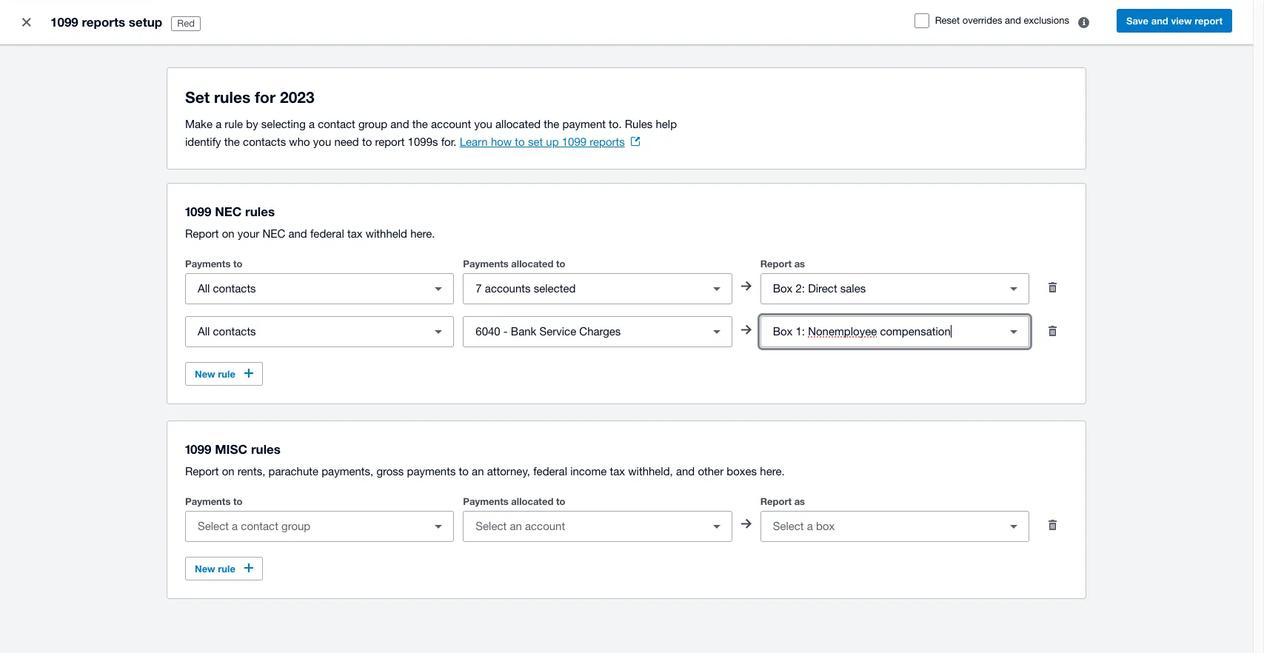 Task type: vqa. For each thing, say whether or not it's contained in the screenshot.
rightmost A
yes



Task type: describe. For each thing, give the bounding box(es) containing it.
report as for 1099 misc rules
[[761, 496, 805, 508]]

set
[[185, 88, 210, 107]]

for
[[255, 88, 276, 107]]

rules for nec
[[245, 204, 275, 219]]

1099 for 1099 nec rules
[[185, 204, 211, 219]]

learn how to set up 1099 reports
[[460, 136, 625, 148]]

an
[[472, 465, 484, 478]]

rule inside make a rule by selecting a contact group and the account you allocated the payment to. rules help identify the contacts who you need to report 1099s for.
[[225, 118, 243, 130]]

allocated inside make a rule by selecting a contact group and the account you allocated the payment to. rules help identify the contacts who you need to report 1099s for.
[[496, 118, 541, 130]]

payments for 1099 nec rules's payments allocated to field
[[463, 258, 509, 270]]

need
[[334, 136, 359, 148]]

1 horizontal spatial the
[[413, 118, 428, 130]]

payments allocated to field for 1099 misc rules
[[464, 513, 702, 541]]

withheld
[[366, 227, 408, 240]]

as for 1099 misc rules
[[795, 496, 805, 508]]

contacts
[[243, 136, 286, 148]]

0 vertical spatial here.
[[411, 227, 435, 240]]

payments allocated to for 1099 misc rules
[[463, 496, 566, 508]]

and right your
[[289, 227, 307, 240]]

expand list of boxes image for 1099 nec rules
[[1000, 274, 1029, 304]]

clear overrides and exclusions image
[[1070, 7, 1100, 37]]

for.
[[441, 136, 457, 148]]

boxes
[[727, 465, 757, 478]]

1 a from the left
[[216, 118, 222, 130]]

expand list image for select an account 'field'
[[702, 317, 732, 347]]

and inside save and view report button
[[1152, 15, 1169, 27]]

1099 for 1099 reports setup
[[50, 14, 78, 30]]

Select a contact group field
[[186, 318, 424, 346]]

0 vertical spatial rules
[[214, 88, 251, 107]]

rules
[[625, 118, 653, 130]]

misc
[[215, 442, 248, 457]]

1 new from the top
[[195, 368, 215, 380]]

make a rule by selecting a contact group and the account you allocated the payment to. rules help identify the contacts who you need to report 1099s for.
[[185, 118, 677, 148]]

payment
[[563, 118, 606, 130]]

as for 1099 nec rules
[[795, 258, 805, 270]]

0 horizontal spatial you
[[313, 136, 331, 148]]

report on rents, parachute payments, gross payments to an attorney, federal income tax withheld, and other boxes here.
[[185, 465, 785, 478]]

on for misc
[[222, 465, 235, 478]]

to inside make a rule by selecting a contact group and the account you allocated the payment to. rules help identify the contacts who you need to report 1099s for.
[[362, 136, 372, 148]]

1099s
[[408, 136, 438, 148]]

to.
[[609, 118, 622, 130]]

payments allocated to for 1099 nec rules
[[463, 258, 566, 270]]

1099 down payment
[[562, 136, 587, 148]]

parachute
[[269, 465, 319, 478]]

1099 for 1099 misc rules
[[185, 442, 211, 457]]

attorney,
[[487, 465, 531, 478]]

payments allocated to field for 1099 nec rules
[[464, 275, 702, 303]]

delete the rule for payments to the all contacts, allocated to 5000 - cost of goods sold, 5300 - subcontractors, 6000 - advertising, 1400 - inventory asset, 3900 - retained earnings, 4100 - discount received and 4200 - merchandise, mapped to nec box 2 image
[[1039, 273, 1068, 302]]

expand list image for 1099 nec rules's payments allocated to field
[[702, 274, 732, 304]]

0 vertical spatial tax
[[347, 227, 363, 240]]

save
[[1127, 15, 1149, 27]]

rents,
[[238, 465, 266, 478]]

close rules image
[[12, 7, 41, 37]]

new rule for first new rule button
[[195, 368, 236, 380]]

reset overrides and exclusions
[[936, 15, 1070, 26]]

report as field for 1099 nec rules
[[761, 275, 1000, 303]]

help
[[656, 118, 677, 130]]

selecting
[[261, 118, 306, 130]]

1 horizontal spatial nec
[[263, 227, 285, 240]]

up
[[546, 136, 559, 148]]

report inside button
[[1195, 15, 1223, 27]]

by
[[246, 118, 258, 130]]

1 vertical spatial here.
[[760, 465, 785, 478]]

0 horizontal spatial reports
[[82, 14, 125, 30]]

0 horizontal spatial the
[[224, 136, 240, 148]]

and right overrides
[[1005, 15, 1022, 26]]

exclusions
[[1024, 15, 1070, 26]]

make
[[185, 118, 213, 130]]

1099 nec rules
[[185, 204, 275, 219]]

view
[[1172, 15, 1193, 27]]

overrides
[[963, 15, 1003, 26]]

rule for second new rule button
[[218, 563, 236, 575]]

payments to field for 1099 nec rules
[[186, 275, 424, 303]]

2023
[[280, 88, 315, 107]]



Task type: locate. For each thing, give the bounding box(es) containing it.
set
[[528, 136, 543, 148]]

other
[[698, 465, 724, 478]]

2 expand list of boxes image from the top
[[1000, 512, 1029, 542]]

Payments to field
[[186, 275, 424, 303], [186, 513, 424, 541]]

1099 misc rules
[[185, 442, 281, 457]]

1 vertical spatial report as
[[761, 496, 805, 508]]

0 vertical spatial federal
[[310, 227, 344, 240]]

1 vertical spatial as
[[795, 496, 805, 508]]

rules up your
[[245, 204, 275, 219]]

tax
[[347, 227, 363, 240], [610, 465, 625, 478]]

2 vertical spatial rule
[[218, 563, 236, 575]]

rules for misc
[[251, 442, 281, 457]]

1 vertical spatial expand list of contact groups image
[[424, 512, 454, 542]]

contact
[[318, 118, 355, 130]]

and right group
[[391, 118, 409, 130]]

expand list of boxes image left delete the empty rule 'image'
[[1000, 512, 1029, 542]]

1099 left misc
[[185, 442, 211, 457]]

1 on from the top
[[222, 227, 235, 240]]

report as field for 1099 misc rules
[[761, 513, 1000, 541]]

1 expand list image from the top
[[702, 274, 732, 304]]

1 vertical spatial payments to field
[[186, 513, 424, 541]]

reports left setup
[[82, 14, 125, 30]]

allocated for 1099 misc rules
[[511, 496, 554, 508]]

2 payments allocated to field from the top
[[464, 513, 702, 541]]

0 vertical spatial payments allocated to
[[463, 258, 566, 270]]

0 vertical spatial payments to
[[185, 258, 243, 270]]

2 payments allocated to from the top
[[463, 496, 566, 508]]

1099
[[50, 14, 78, 30], [562, 136, 587, 148], [185, 204, 211, 219], [185, 442, 211, 457]]

1 report as field from the top
[[761, 275, 1000, 303]]

2 expand list image from the top
[[702, 317, 732, 347]]

report
[[185, 227, 219, 240], [761, 258, 792, 270], [185, 465, 219, 478], [761, 496, 792, 508]]

2 on from the top
[[222, 465, 235, 478]]

2 vertical spatial rules
[[251, 442, 281, 457]]

expand list of boxes image
[[1000, 274, 1029, 304], [1000, 512, 1029, 542]]

1 new rule button from the top
[[185, 362, 263, 386]]

payments allocated to field up select an account 'field'
[[464, 275, 702, 303]]

you right 'who'
[[313, 136, 331, 148]]

1 horizontal spatial report
[[1195, 15, 1223, 27]]

save and view report button
[[1117, 9, 1233, 33]]

on for nec
[[222, 227, 235, 240]]

1 vertical spatial expand list of boxes image
[[1000, 512, 1029, 542]]

0 vertical spatial payments to field
[[186, 275, 424, 303]]

here.
[[411, 227, 435, 240], [760, 465, 785, 478]]

report
[[1195, 15, 1223, 27], [375, 136, 405, 148]]

1 payments to from the top
[[185, 258, 243, 270]]

2 as from the top
[[795, 496, 805, 508]]

expand list of contact groups image
[[424, 274, 454, 304], [424, 512, 454, 542]]

0 horizontal spatial here.
[[411, 227, 435, 240]]

0 vertical spatial on
[[222, 227, 235, 240]]

expand list of boxes image
[[1000, 317, 1029, 347]]

the up "up"
[[544, 118, 560, 130]]

new
[[195, 368, 215, 380], [195, 563, 215, 575]]

0 vertical spatial as
[[795, 258, 805, 270]]

0 vertical spatial report as field
[[761, 275, 1000, 303]]

1 expand list of boxes image from the top
[[1000, 274, 1029, 304]]

how
[[491, 136, 512, 148]]

payments to for misc
[[185, 496, 243, 508]]

1 vertical spatial federal
[[534, 465, 568, 478]]

report as
[[761, 258, 805, 270], [761, 496, 805, 508]]

federal
[[310, 227, 344, 240], [534, 465, 568, 478]]

here. right withheld
[[411, 227, 435, 240]]

1 vertical spatial nec
[[263, 227, 285, 240]]

payments to down rents,
[[185, 496, 243, 508]]

1099 right close rules image
[[50, 14, 78, 30]]

1 vertical spatial reports
[[590, 136, 625, 148]]

0 vertical spatial report
[[1195, 15, 1223, 27]]

0 vertical spatial you
[[474, 118, 493, 130]]

1 new rule from the top
[[195, 368, 236, 380]]

0 vertical spatial payments allocated to field
[[464, 275, 702, 303]]

0 horizontal spatial tax
[[347, 227, 363, 240]]

rule for first new rule button
[[218, 368, 236, 380]]

rules up rents,
[[251, 442, 281, 457]]

new rule button
[[185, 362, 263, 386], [185, 557, 263, 581]]

payments,
[[322, 465, 374, 478]]

save and view report
[[1127, 15, 1223, 27]]

here. right boxes
[[760, 465, 785, 478]]

rules left for
[[214, 88, 251, 107]]

0 vertical spatial new rule
[[195, 368, 236, 380]]

and
[[1005, 15, 1022, 26], [1152, 15, 1169, 27], [391, 118, 409, 130], [289, 227, 307, 240], [676, 465, 695, 478]]

expand list image
[[702, 512, 732, 542]]

expand list of contact groups image for 1099 misc rules
[[424, 512, 454, 542]]

expand list of boxes image for 1099 misc rules
[[1000, 512, 1029, 542]]

payments
[[185, 258, 231, 270], [463, 258, 509, 270], [185, 496, 231, 508], [463, 496, 509, 508]]

Select a box field
[[761, 318, 1000, 346]]

2 report as from the top
[[761, 496, 805, 508]]

1 expand list of contact groups image from the top
[[424, 274, 454, 304]]

1 vertical spatial report as field
[[761, 513, 1000, 541]]

2 vertical spatial allocated
[[511, 496, 554, 508]]

2 new rule button from the top
[[185, 557, 263, 581]]

a right make
[[216, 118, 222, 130]]

withheld,
[[628, 465, 673, 478]]

report on your nec and federal tax withheld here.
[[185, 227, 435, 240]]

payments to field down parachute
[[186, 513, 424, 541]]

2 payments to field from the top
[[186, 513, 424, 541]]

learn
[[460, 136, 488, 148]]

report down group
[[375, 136, 405, 148]]

1 vertical spatial rule
[[218, 368, 236, 380]]

0 vertical spatial nec
[[215, 204, 242, 219]]

expand list of contact groups image up expand list of contact groups image
[[424, 274, 454, 304]]

and inside make a rule by selecting a contact group and the account you allocated the payment to. rules help identify the contacts who you need to report 1099s for.
[[391, 118, 409, 130]]

1099 down identify
[[185, 204, 211, 219]]

1 as from the top
[[795, 258, 805, 270]]

1 vertical spatial allocated
[[511, 258, 554, 270]]

0 horizontal spatial federal
[[310, 227, 344, 240]]

payments allocated to
[[463, 258, 566, 270], [463, 496, 566, 508]]

0 vertical spatial report as
[[761, 258, 805, 270]]

1 vertical spatial expand list image
[[702, 317, 732, 347]]

income
[[571, 465, 607, 478]]

payments to
[[185, 258, 243, 270], [185, 496, 243, 508]]

report inside make a rule by selecting a contact group and the account you allocated the payment to. rules help identify the contacts who you need to report 1099s for.
[[375, 136, 405, 148]]

the right identify
[[224, 136, 240, 148]]

1 vertical spatial new rule
[[195, 563, 236, 575]]

on down misc
[[222, 465, 235, 478]]

0 vertical spatial allocated
[[496, 118, 541, 130]]

2 a from the left
[[309, 118, 315, 130]]

1 horizontal spatial a
[[309, 118, 315, 130]]

and left view at the top of the page
[[1152, 15, 1169, 27]]

1 vertical spatial rules
[[245, 204, 275, 219]]

tax left withheld
[[347, 227, 363, 240]]

expand list of boxes image left delete the rule for payments to the all contacts, allocated to 5000 - cost of goods sold, 5300 - subcontractors, 6000 - advertising, 1400 - inventory asset, 3900 - retained earnings, 4100 - discount received and 4200 - merchandise, mapped to nec box 2 image
[[1000, 274, 1029, 304]]

nec up your
[[215, 204, 242, 219]]

0 horizontal spatial a
[[216, 118, 222, 130]]

0 vertical spatial expand list of contact groups image
[[424, 274, 454, 304]]

2 new rule from the top
[[195, 563, 236, 575]]

expand list of contact groups image for 1099 nec rules
[[424, 274, 454, 304]]

0 vertical spatial rule
[[225, 118, 243, 130]]

0 vertical spatial expand list image
[[702, 274, 732, 304]]

1 vertical spatial on
[[222, 465, 235, 478]]

your
[[238, 227, 260, 240]]

payments for payments to field for 1099 misc rules
[[185, 496, 231, 508]]

on left your
[[222, 227, 235, 240]]

expand list of contact groups image down payments
[[424, 512, 454, 542]]

0 horizontal spatial report
[[375, 136, 405, 148]]

1 vertical spatial new
[[195, 563, 215, 575]]

0 vertical spatial reports
[[82, 14, 125, 30]]

a
[[216, 118, 222, 130], [309, 118, 315, 130]]

nec
[[215, 204, 242, 219], [263, 227, 285, 240]]

new rule
[[195, 368, 236, 380], [195, 563, 236, 575]]

payments to for nec
[[185, 258, 243, 270]]

1 horizontal spatial federal
[[534, 465, 568, 478]]

tax right income
[[610, 465, 625, 478]]

1 horizontal spatial you
[[474, 118, 493, 130]]

expand list image
[[702, 274, 732, 304], [702, 317, 732, 347]]

new rule for second new rule button
[[195, 563, 236, 575]]

1 payments allocated to field from the top
[[464, 275, 702, 303]]

setup
[[129, 14, 162, 30]]

you
[[474, 118, 493, 130], [313, 136, 331, 148]]

1 payments allocated to from the top
[[463, 258, 566, 270]]

the up 1099s
[[413, 118, 428, 130]]

nec right your
[[263, 227, 285, 240]]

2 report as field from the top
[[761, 513, 1000, 541]]

1 vertical spatial you
[[313, 136, 331, 148]]

payments to field for 1099 misc rules
[[186, 513, 424, 541]]

expand list of contact groups image
[[424, 317, 454, 347]]

allocated
[[496, 118, 541, 130], [511, 258, 554, 270], [511, 496, 554, 508]]

you up learn
[[474, 118, 493, 130]]

0 vertical spatial new
[[195, 368, 215, 380]]

1 report as from the top
[[761, 258, 805, 270]]

rules
[[214, 88, 251, 107], [245, 204, 275, 219], [251, 442, 281, 457]]

0 vertical spatial expand list of boxes image
[[1000, 274, 1029, 304]]

1 vertical spatial new rule button
[[185, 557, 263, 581]]

1 vertical spatial payments to
[[185, 496, 243, 508]]

federal left withheld
[[310, 227, 344, 240]]

delete the empty rule image
[[1039, 511, 1068, 540]]

1 payments to field from the top
[[186, 275, 424, 303]]

payments for payments to field corresponding to 1099 nec rules
[[185, 258, 231, 270]]

who
[[289, 136, 310, 148]]

payments
[[407, 465, 456, 478]]

learn how to set up 1099 reports link
[[460, 136, 640, 148]]

Report as field
[[761, 275, 1000, 303], [761, 513, 1000, 541]]

red
[[177, 18, 195, 29]]

a up 'who'
[[309, 118, 315, 130]]

rule
[[225, 118, 243, 130], [218, 368, 236, 380], [218, 563, 236, 575]]

group
[[359, 118, 388, 130]]

identify
[[185, 136, 221, 148]]

2 horizontal spatial the
[[544, 118, 560, 130]]

0 horizontal spatial nec
[[215, 204, 242, 219]]

payments to field up select a contact group field
[[186, 275, 424, 303]]

1099 reports setup
[[50, 14, 162, 30]]

2 new from the top
[[195, 563, 215, 575]]

gross
[[377, 465, 404, 478]]

Payments allocated to field
[[464, 275, 702, 303], [464, 513, 702, 541]]

as
[[795, 258, 805, 270], [795, 496, 805, 508]]

allocated for 1099 nec rules
[[511, 258, 554, 270]]

payments allocated to field down income
[[464, 513, 702, 541]]

payments to down your
[[185, 258, 243, 270]]

set rules for 2023
[[185, 88, 315, 107]]

the
[[413, 118, 428, 130], [544, 118, 560, 130], [224, 136, 240, 148]]

Select an account field
[[464, 318, 702, 346]]

report right view at the top of the page
[[1195, 15, 1223, 27]]

reports down to. on the top left of the page
[[590, 136, 625, 148]]

and left other
[[676, 465, 695, 478]]

reset
[[936, 15, 960, 26]]

1 vertical spatial payments allocated to field
[[464, 513, 702, 541]]

payments for payments allocated to field related to 1099 misc rules
[[463, 496, 509, 508]]

1 horizontal spatial reports
[[590, 136, 625, 148]]

1 horizontal spatial tax
[[610, 465, 625, 478]]

to
[[362, 136, 372, 148], [515, 136, 525, 148], [233, 258, 243, 270], [556, 258, 566, 270], [459, 465, 469, 478], [233, 496, 243, 508], [556, 496, 566, 508]]

federal left income
[[534, 465, 568, 478]]

1 horizontal spatial here.
[[760, 465, 785, 478]]

2 payments to from the top
[[185, 496, 243, 508]]

on
[[222, 227, 235, 240], [222, 465, 235, 478]]

report as for 1099 nec rules
[[761, 258, 805, 270]]

1 vertical spatial payments allocated to
[[463, 496, 566, 508]]

1 vertical spatial report
[[375, 136, 405, 148]]

delete the rule for payments to the all contacts, allocated to 6040 - bank service charges, mapped to nec box 1 image
[[1039, 316, 1068, 346]]

1 vertical spatial tax
[[610, 465, 625, 478]]

0 vertical spatial new rule button
[[185, 362, 263, 386]]

2 expand list of contact groups image from the top
[[424, 512, 454, 542]]

reports
[[82, 14, 125, 30], [590, 136, 625, 148]]

account
[[431, 118, 471, 130]]



